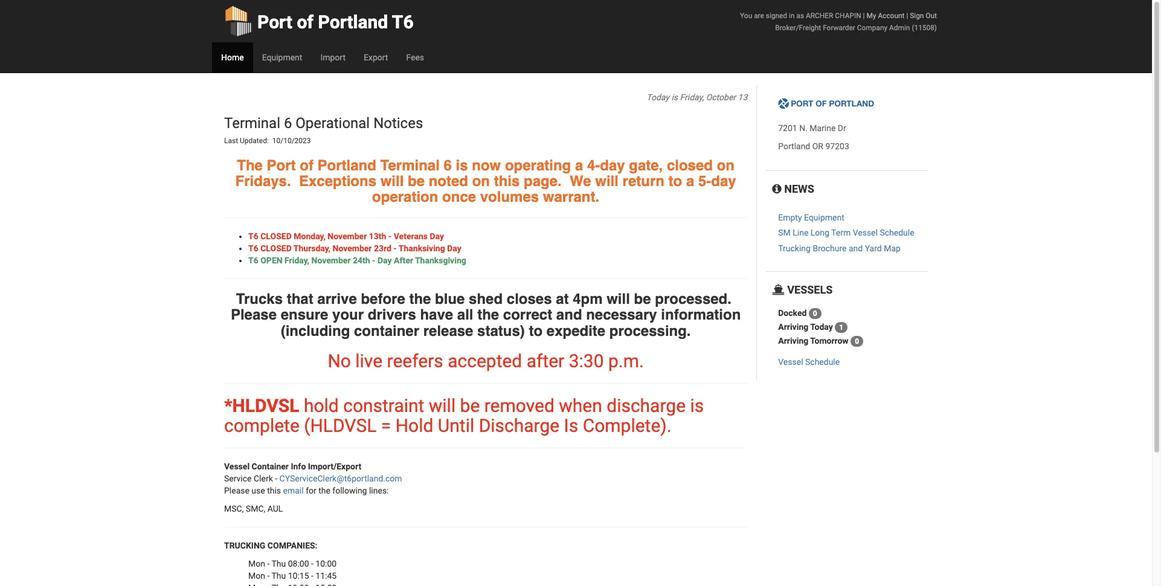 Task type: locate. For each thing, give the bounding box(es) containing it.
a left 5-
[[687, 173, 695, 190]]

and
[[849, 243, 863, 253], [557, 307, 582, 323]]

and inside empty equipment sm line long term vessel schedule trucking brochure and yard map
[[849, 243, 863, 253]]

this inside vessel container info import/export service clerk - cyserviceclerk@t6portland.com please use this email for the following lines:
[[267, 486, 281, 496]]

that
[[287, 291, 314, 307]]

0 vertical spatial equipment
[[262, 53, 302, 62]]

arriving down docked
[[779, 322, 809, 332]]

0 horizontal spatial vessel
[[224, 462, 250, 471]]

arrive
[[318, 291, 357, 307]]

day left info circle image
[[712, 173, 737, 190]]

0 vertical spatial friday,
[[680, 92, 704, 102]]

thu left 10:15
[[272, 571, 286, 581]]

1 vertical spatial equipment
[[804, 213, 845, 222]]

be inside hold constraint will be removed when discharge is complete (hldvsl = hold until discharge is complete).
[[460, 395, 480, 416]]

0 vertical spatial be
[[408, 173, 425, 190]]

terminal inside the port of portland terminal 6 is now operating a 4-day gate, closed on fridays .  exceptions will be noted on this page.  we will return to a 5-day operation once volumes warrant.
[[381, 157, 440, 174]]

equipment
[[262, 53, 302, 62], [804, 213, 845, 222]]

0 vertical spatial mon
[[248, 559, 265, 569]]

home button
[[212, 42, 253, 73]]

1 vertical spatial this
[[267, 486, 281, 496]]

vessel up yard
[[853, 228, 878, 238]]

1 vertical spatial closed
[[261, 243, 292, 253]]

is right discharge
[[690, 395, 704, 416]]

1 horizontal spatial |
[[907, 11, 909, 20]]

port inside the port of portland terminal 6 is now operating a 4-day gate, closed on fridays .  exceptions will be noted on this page.  we will return to a 5-day operation once volumes warrant.
[[267, 157, 296, 174]]

1 vertical spatial november
[[333, 243, 372, 253]]

2 vertical spatial portland
[[318, 157, 377, 174]]

be inside trucks that arrive before the blue shed closes at 4pm will be processed. please ensure your drivers have all the correct and necessary information (including container release status) to expedite processing.
[[634, 291, 651, 307]]

port up equipment dropdown button
[[257, 11, 292, 33]]

2 vertical spatial be
[[460, 395, 480, 416]]

2 thu from the top
[[272, 571, 286, 581]]

this inside the port of portland terminal 6 is now operating a 4-day gate, closed on fridays .  exceptions will be noted on this page.  we will return to a 5-day operation once volumes warrant.
[[494, 173, 520, 190]]

6 inside terminal 6 operational notices last updated:  10/10/2023
[[284, 115, 292, 132]]

1 vertical spatial mon
[[248, 571, 265, 581]]

to inside trucks that arrive before the blue shed closes at 4pm will be processed. please ensure your drivers have all the correct and necessary information (including container release status) to expedite processing.
[[529, 322, 543, 339]]

| left my
[[863, 11, 865, 20]]

info
[[291, 462, 306, 471]]

t6 left open
[[248, 256, 259, 265]]

t6 down the fridays
[[248, 231, 259, 241]]

1 vertical spatial terminal
[[381, 157, 440, 174]]

portland or 97203
[[779, 142, 850, 151]]

0 vertical spatial of
[[297, 11, 314, 33]]

vessel down docked 0 arriving today 1 arriving tomorrow 0
[[779, 357, 804, 367]]

friday, left october
[[680, 92, 704, 102]]

is left now
[[456, 157, 468, 174]]

will
[[381, 173, 404, 190], [595, 173, 619, 190], [607, 291, 630, 307], [429, 395, 456, 416]]

is
[[564, 415, 579, 436]]

this right use
[[267, 486, 281, 496]]

1 horizontal spatial today
[[811, 322, 833, 332]]

0 vertical spatial schedule
[[880, 228, 915, 238]]

0 vertical spatial this
[[494, 173, 520, 190]]

will down reefers
[[429, 395, 456, 416]]

empty equipment link
[[779, 213, 845, 222]]

and left yard
[[849, 243, 863, 253]]

live
[[356, 351, 383, 372]]

vessel inside vessel container info import/export service clerk - cyserviceclerk@t6portland.com please use this email for the following lines:
[[224, 462, 250, 471]]

2 closed from the top
[[261, 243, 292, 253]]

a
[[575, 157, 583, 174], [687, 173, 695, 190]]

0 horizontal spatial friday,
[[285, 256, 309, 265]]

vessel up service
[[224, 462, 250, 471]]

0 vertical spatial to
[[669, 173, 683, 190]]

0 horizontal spatial day
[[378, 256, 392, 265]]

sm
[[779, 228, 791, 238]]

0 horizontal spatial schedule
[[806, 357, 840, 367]]

1 horizontal spatial terminal
[[381, 157, 440, 174]]

1 horizontal spatial a
[[687, 173, 695, 190]]

docked 0 arriving today 1 arriving tomorrow 0
[[779, 308, 859, 346]]

the port of portland terminal 6 is now operating a 4-day gate, closed on fridays .  exceptions will be noted on this page.  we will return to a 5-day operation once volumes warrant.
[[235, 157, 737, 206]]

- down trucking companies:
[[267, 559, 270, 569]]

signed
[[766, 11, 788, 20]]

0 horizontal spatial terminal
[[224, 115, 280, 132]]

0 horizontal spatial be
[[408, 173, 425, 190]]

portland down terminal 6 operational notices last updated:  10/10/2023 on the top
[[318, 157, 377, 174]]

thu down trucking companies:
[[272, 559, 286, 569]]

will inside trucks that arrive before the blue shed closes at 4pm will be processed. please ensure your drivers have all the correct and necessary information (including container release status) to expedite processing.
[[607, 291, 630, 307]]

is inside hold constraint will be removed when discharge is complete (hldvsl = hold until discharge is complete).
[[690, 395, 704, 416]]

information
[[661, 307, 741, 323]]

to up after in the bottom of the page
[[529, 322, 543, 339]]

friday,
[[680, 92, 704, 102], [285, 256, 309, 265]]

6 up once
[[444, 157, 452, 174]]

portland up import
[[318, 11, 388, 33]]

1 horizontal spatial is
[[672, 92, 678, 102]]

1 horizontal spatial and
[[849, 243, 863, 253]]

blue
[[435, 291, 465, 307]]

schedule
[[880, 228, 915, 238], [806, 357, 840, 367]]

the right for in the left bottom of the page
[[319, 486, 331, 496]]

arriving up the vessel schedule link
[[779, 336, 809, 346]]

0 right docked
[[813, 309, 818, 318]]

0 horizontal spatial is
[[456, 157, 468, 174]]

1 thu from the top
[[272, 559, 286, 569]]

terminal
[[224, 115, 280, 132], [381, 157, 440, 174]]

6 inside the port of portland terminal 6 is now operating a 4-day gate, closed on fridays .  exceptions will be noted on this page.  we will return to a 5-day operation once volumes warrant.
[[444, 157, 452, 174]]

- right clerk
[[275, 474, 277, 483]]

0 horizontal spatial the
[[319, 486, 331, 496]]

marine
[[810, 123, 836, 133]]

7201 n. marine dr
[[779, 123, 847, 133]]

- left the 10:00
[[311, 559, 314, 569]]

please left "that"
[[231, 307, 277, 323]]

1 vertical spatial port
[[267, 157, 296, 174]]

1 vertical spatial 6
[[444, 157, 452, 174]]

processed.
[[655, 291, 732, 307]]

operational
[[296, 115, 370, 132]]

0 horizontal spatial 6
[[284, 115, 292, 132]]

please inside vessel container info import/export service clerk - cyserviceclerk@t6portland.com please use this email for the following lines:
[[224, 486, 250, 496]]

4-
[[587, 157, 600, 174]]

shed
[[469, 291, 503, 307]]

port down 10/10/2023
[[267, 157, 296, 174]]

0 vertical spatial arriving
[[779, 322, 809, 332]]

7201
[[779, 123, 798, 133]]

arriving
[[779, 322, 809, 332], [779, 336, 809, 346]]

port of portland t6
[[257, 11, 414, 33]]

2 vertical spatial vessel
[[224, 462, 250, 471]]

export
[[364, 53, 388, 62]]

equipment right home
[[262, 53, 302, 62]]

-
[[389, 231, 392, 241], [394, 243, 397, 253], [372, 256, 376, 265], [275, 474, 277, 483], [267, 559, 270, 569], [311, 559, 314, 569], [267, 571, 270, 581], [311, 571, 314, 581]]

1 vertical spatial to
[[529, 322, 543, 339]]

1 horizontal spatial 6
[[444, 157, 452, 174]]

return
[[623, 173, 665, 190]]

port
[[257, 11, 292, 33], [267, 157, 296, 174]]

day left gate,
[[600, 157, 625, 174]]

t6 up trucks
[[248, 243, 259, 253]]

1 arriving from the top
[[779, 322, 809, 332]]

1 vertical spatial portland
[[779, 142, 811, 151]]

port of portland t6 image
[[779, 98, 875, 110]]

2 mon from the top
[[248, 571, 265, 581]]

- right 13th
[[389, 231, 392, 241]]

of down 10/10/2023
[[300, 157, 314, 174]]

equipment inside empty equipment sm line long term vessel schedule trucking brochure and yard map
[[804, 213, 845, 222]]

after
[[527, 351, 565, 372]]

6
[[284, 115, 292, 132], [444, 157, 452, 174]]

forwarder
[[823, 24, 856, 32]]

thanksiving
[[399, 243, 445, 253]]

docked
[[779, 308, 807, 318]]

of up equipment dropdown button
[[297, 11, 314, 33]]

be down accepted
[[460, 395, 480, 416]]

be left noted at the left top
[[408, 173, 425, 190]]

this
[[494, 173, 520, 190], [267, 486, 281, 496]]

2 vertical spatial is
[[690, 395, 704, 416]]

trucking
[[779, 243, 811, 253]]

1 horizontal spatial to
[[669, 173, 683, 190]]

6 up 10/10/2023
[[284, 115, 292, 132]]

constraint
[[343, 395, 425, 416]]

equipment up long
[[804, 213, 845, 222]]

the left blue
[[409, 291, 431, 307]]

friday, down the thursday,
[[285, 256, 309, 265]]

for
[[306, 486, 317, 496]]

1 horizontal spatial 0
[[855, 337, 859, 346]]

- inside vessel container info import/export service clerk - cyserviceclerk@t6portland.com please use this email for the following lines:
[[275, 474, 277, 483]]

1 horizontal spatial on
[[717, 157, 735, 174]]

friday, inside t6 closed monday, november 13th - veterans day t6 closed thursday, november 23rd - thanksiving day t6 open friday, november 24th - day after thanksgiving
[[285, 256, 309, 265]]

on right 5-
[[717, 157, 735, 174]]

0 horizontal spatial this
[[267, 486, 281, 496]]

mon
[[248, 559, 265, 569], [248, 571, 265, 581]]

company
[[858, 24, 888, 32]]

please down service
[[224, 486, 250, 496]]

2 horizontal spatial is
[[690, 395, 704, 416]]

0 vertical spatial today
[[647, 92, 670, 102]]

no live reefers accepted after 3:30 p.m.
[[328, 351, 644, 372]]

0 horizontal spatial to
[[529, 322, 543, 339]]

day down 23rd
[[378, 256, 392, 265]]

0 horizontal spatial |
[[863, 11, 865, 20]]

will inside hold constraint will be removed when discharge is complete (hldvsl = hold until discharge is complete).
[[429, 395, 456, 416]]

0 horizontal spatial and
[[557, 307, 582, 323]]

0 right "tomorrow"
[[855, 337, 859, 346]]

2 horizontal spatial be
[[634, 291, 651, 307]]

1 vertical spatial please
[[224, 486, 250, 496]]

0 vertical spatial closed
[[261, 231, 292, 241]]

today inside docked 0 arriving today 1 arriving tomorrow 0
[[811, 322, 833, 332]]

1 vertical spatial be
[[634, 291, 651, 307]]

is
[[672, 92, 678, 102], [456, 157, 468, 174], [690, 395, 704, 416]]

service
[[224, 474, 252, 483]]

- right the 24th
[[372, 256, 376, 265]]

1 vertical spatial 0
[[855, 337, 859, 346]]

1 vertical spatial is
[[456, 157, 468, 174]]

day up thanksiving
[[430, 231, 444, 241]]

fees
[[406, 53, 424, 62]]

are
[[754, 11, 764, 20]]

1 vertical spatial and
[[557, 307, 582, 323]]

archer
[[806, 11, 834, 20]]

chapin
[[835, 11, 862, 20]]

to
[[669, 173, 683, 190], [529, 322, 543, 339]]

no
[[328, 351, 351, 372]]

day up thanksgiving
[[447, 243, 462, 253]]

schedule down "tomorrow"
[[806, 357, 840, 367]]

2 vertical spatial day
[[378, 256, 392, 265]]

1 horizontal spatial be
[[460, 395, 480, 416]]

to left 5-
[[669, 173, 683, 190]]

export button
[[355, 42, 397, 73]]

a left 4-
[[575, 157, 583, 174]]

0 vertical spatial 0
[[813, 309, 818, 318]]

aul
[[268, 504, 283, 514]]

on right noted at the left top
[[472, 173, 490, 190]]

be
[[408, 173, 425, 190], [634, 291, 651, 307], [460, 395, 480, 416]]

terminal up operation
[[381, 157, 440, 174]]

2 vertical spatial november
[[312, 256, 351, 265]]

is inside the port of portland terminal 6 is now operating a 4-day gate, closed on fridays .  exceptions will be noted on this page.  we will return to a 5-day operation once volumes warrant.
[[456, 157, 468, 174]]

portland down the 7201
[[779, 142, 811, 151]]

0 horizontal spatial equipment
[[262, 53, 302, 62]]

1 vertical spatial arriving
[[779, 336, 809, 346]]

0 vertical spatial vessel
[[853, 228, 878, 238]]

2 | from the left
[[907, 11, 909, 20]]

0 vertical spatial terminal
[[224, 115, 280, 132]]

23rd
[[374, 243, 392, 253]]

0 vertical spatial 6
[[284, 115, 292, 132]]

operating
[[505, 157, 571, 174]]

will right 4pm
[[607, 291, 630, 307]]

1 vertical spatial of
[[300, 157, 314, 174]]

1 horizontal spatial equipment
[[804, 213, 845, 222]]

1 vertical spatial today
[[811, 322, 833, 332]]

0 vertical spatial day
[[430, 231, 444, 241]]

operation
[[372, 189, 438, 206]]

be up processing.
[[634, 291, 651, 307]]

schedule up map
[[880, 228, 915, 238]]

1 vertical spatial thu
[[272, 571, 286, 581]]

0 horizontal spatial 0
[[813, 309, 818, 318]]

sign
[[910, 11, 924, 20]]

p.m.
[[609, 351, 644, 372]]

0 vertical spatial portland
[[318, 11, 388, 33]]

n.
[[800, 123, 808, 133]]

1 horizontal spatial this
[[494, 173, 520, 190]]

accepted
[[448, 351, 522, 372]]

1 horizontal spatial schedule
[[880, 228, 915, 238]]

this right once
[[494, 173, 520, 190]]

is left october
[[672, 92, 678, 102]]

status)
[[478, 322, 525, 339]]

1 horizontal spatial vessel
[[779, 357, 804, 367]]

equipment inside dropdown button
[[262, 53, 302, 62]]

have
[[420, 307, 453, 323]]

1 vertical spatial vessel
[[779, 357, 804, 367]]

2 horizontal spatial vessel
[[853, 228, 878, 238]]

0 vertical spatial thu
[[272, 559, 286, 569]]

terminal up last
[[224, 115, 280, 132]]

|
[[863, 11, 865, 20], [907, 11, 909, 20]]

and right correct at the bottom left of the page
[[557, 307, 582, 323]]

last
[[224, 137, 238, 145]]

1 vertical spatial friday,
[[285, 256, 309, 265]]

0 vertical spatial and
[[849, 243, 863, 253]]

will right exceptions
[[381, 173, 404, 190]]

will right we
[[595, 173, 619, 190]]

please
[[231, 307, 277, 323], [224, 486, 250, 496]]

2 horizontal spatial day
[[447, 243, 462, 253]]

the right all
[[478, 307, 499, 323]]

expedite
[[547, 322, 606, 339]]

| left sign
[[907, 11, 909, 20]]

november
[[328, 231, 367, 241], [333, 243, 372, 253], [312, 256, 351, 265]]

0 vertical spatial is
[[672, 92, 678, 102]]

0 vertical spatial please
[[231, 307, 277, 323]]



Task type: vqa. For each thing, say whether or not it's contained in the screenshot.


Task type: describe. For each thing, give the bounding box(es) containing it.
0 horizontal spatial today
[[647, 92, 670, 102]]

closes
[[507, 291, 552, 307]]

11:45
[[316, 571, 337, 581]]

or
[[813, 142, 824, 151]]

1 mon from the top
[[248, 559, 265, 569]]

10/10/2023
[[272, 137, 311, 145]]

lines:
[[369, 486, 389, 496]]

0 vertical spatial port
[[257, 11, 292, 33]]

2 horizontal spatial the
[[478, 307, 499, 323]]

email
[[283, 486, 304, 496]]

=
[[381, 415, 391, 436]]

terminal inside terminal 6 operational notices last updated:  10/10/2023
[[224, 115, 280, 132]]

trucks that arrive before the blue shed closes at 4pm will be processed. please ensure your drivers have all the correct and necessary information (including container release status) to expedite processing.
[[231, 291, 741, 339]]

import/export
[[308, 462, 362, 471]]

tomorrow
[[811, 336, 849, 346]]

volumes
[[480, 189, 539, 206]]

08:00
[[288, 559, 309, 569]]

vessel schedule link
[[779, 357, 840, 367]]

- left 11:45 at the bottom of page
[[311, 571, 314, 581]]

13th
[[369, 231, 386, 241]]

broker/freight
[[776, 24, 821, 32]]

map
[[884, 243, 901, 253]]

10:00
[[316, 559, 337, 569]]

schedule inside empty equipment sm line long term vessel schedule trucking brochure and yard map
[[880, 228, 915, 238]]

- right 23rd
[[394, 243, 397, 253]]

to inside the port of portland terminal 6 is now operating a 4-day gate, closed on fridays .  exceptions will be noted on this page.  we will return to a 5-day operation once volumes warrant.
[[669, 173, 683, 190]]

until
[[438, 415, 475, 436]]

the
[[237, 157, 263, 174]]

please inside trucks that arrive before the blue shed closes at 4pm will be processed. please ensure your drivers have all the correct and necessary information (including container release status) to expedite processing.
[[231, 307, 277, 323]]

3:30
[[569, 351, 604, 372]]

trucking companies:
[[224, 541, 318, 551]]

empty equipment sm line long term vessel schedule trucking brochure and yard map
[[779, 213, 915, 253]]

0 vertical spatial november
[[328, 231, 367, 241]]

complete).
[[583, 415, 672, 436]]

1 horizontal spatial day
[[430, 231, 444, 241]]

discharge
[[479, 415, 560, 436]]

removed
[[485, 395, 555, 416]]

vessel for vessel container info import/export service clerk - cyserviceclerk@t6portland.com please use this email for the following lines:
[[224, 462, 250, 471]]

my account link
[[867, 11, 905, 20]]

today is friday, october 13
[[647, 92, 748, 102]]

vessel for vessel schedule
[[779, 357, 804, 367]]

(hldvsl
[[304, 415, 377, 436]]

t6 up fees dropdown button
[[392, 11, 414, 33]]

brochure
[[813, 243, 847, 253]]

24th
[[353, 256, 370, 265]]

4pm
[[573, 291, 603, 307]]

be inside the port of portland terminal 6 is now operating a 4-day gate, closed on fridays .  exceptions will be noted on this page.  we will return to a 5-day operation once volumes warrant.
[[408, 173, 425, 190]]

msc,
[[224, 504, 244, 514]]

1 horizontal spatial friday,
[[680, 92, 704, 102]]

we
[[570, 173, 591, 190]]

mon - thu 08:00 - 10:00 mon - thu 10:15 - 11:45
[[248, 559, 337, 581]]

1 vertical spatial day
[[447, 243, 462, 253]]

companies:
[[268, 541, 318, 551]]

email link
[[283, 486, 304, 496]]

vessels
[[785, 284, 833, 296]]

0 horizontal spatial on
[[472, 173, 490, 190]]

1 horizontal spatial the
[[409, 291, 431, 307]]

msc, smc, aul
[[224, 504, 283, 514]]

smc,
[[246, 504, 265, 514]]

and inside trucks that arrive before the blue shed closes at 4pm will be processed. please ensure your drivers have all the correct and necessary information (including container release status) to expedite processing.
[[557, 307, 582, 323]]

import button
[[312, 42, 355, 73]]

portland inside the port of portland terminal 6 is now operating a 4-day gate, closed on fridays .  exceptions will be noted on this page.  we will return to a 5-day operation once volumes warrant.
[[318, 157, 377, 174]]

news
[[782, 183, 815, 195]]

cyserviceclerk@t6portland.com link
[[280, 474, 402, 483]]

1
[[840, 323, 844, 332]]

1 horizontal spatial day
[[712, 173, 737, 190]]

hold
[[304, 395, 339, 416]]

necessary
[[586, 307, 657, 323]]

monday,
[[294, 231, 326, 241]]

home
[[221, 53, 244, 62]]

all
[[457, 307, 474, 323]]

1 | from the left
[[863, 11, 865, 20]]

as
[[797, 11, 804, 20]]

sign out link
[[910, 11, 937, 20]]

drivers
[[368, 307, 416, 323]]

before
[[361, 291, 405, 307]]

of inside the port of portland terminal 6 is now operating a 4-day gate, closed on fridays .  exceptions will be noted on this page.  we will return to a 5-day operation once volumes warrant.
[[300, 157, 314, 174]]

reefers
[[387, 351, 443, 372]]

2 arriving from the top
[[779, 336, 809, 346]]

ship image
[[773, 285, 785, 296]]

veterans
[[394, 231, 428, 241]]

notices
[[374, 115, 423, 132]]

1 vertical spatial schedule
[[806, 357, 840, 367]]

97203
[[826, 142, 850, 151]]

at
[[556, 291, 569, 307]]

trucks
[[236, 291, 283, 307]]

my
[[867, 11, 877, 20]]

13
[[738, 92, 748, 102]]

gate,
[[629, 157, 663, 174]]

exceptions
[[299, 173, 377, 190]]

vessel inside empty equipment sm line long term vessel schedule trucking brochure and yard map
[[853, 228, 878, 238]]

0 horizontal spatial a
[[575, 157, 583, 174]]

0 horizontal spatial day
[[600, 157, 625, 174]]

info circle image
[[773, 184, 782, 195]]

long
[[811, 228, 830, 238]]

trucking brochure and yard map link
[[779, 243, 901, 253]]

1 closed from the top
[[261, 231, 292, 241]]

fridays
[[235, 173, 287, 190]]

when
[[559, 395, 602, 416]]

t6 closed monday, november 13th - veterans day t6 closed thursday, november 23rd - thanksiving day t6 open friday, november 24th - day after thanksgiving
[[248, 231, 466, 265]]

the inside vessel container info import/export service clerk - cyserviceclerk@t6portland.com please use this email for the following lines:
[[319, 486, 331, 496]]

container
[[252, 462, 289, 471]]

- left 10:15
[[267, 571, 270, 581]]

account
[[878, 11, 905, 20]]

release
[[424, 322, 474, 339]]

thanksgiving
[[415, 256, 466, 265]]

line
[[793, 228, 809, 238]]

use
[[252, 486, 265, 496]]

ensure
[[281, 307, 328, 323]]

port of portland t6 link
[[224, 0, 414, 42]]

term
[[832, 228, 851, 238]]

vessel schedule
[[779, 357, 840, 367]]

your
[[332, 307, 364, 323]]

thursday,
[[294, 243, 331, 253]]

(11508)
[[912, 24, 937, 32]]

following
[[333, 486, 367, 496]]

10:15
[[288, 571, 309, 581]]



